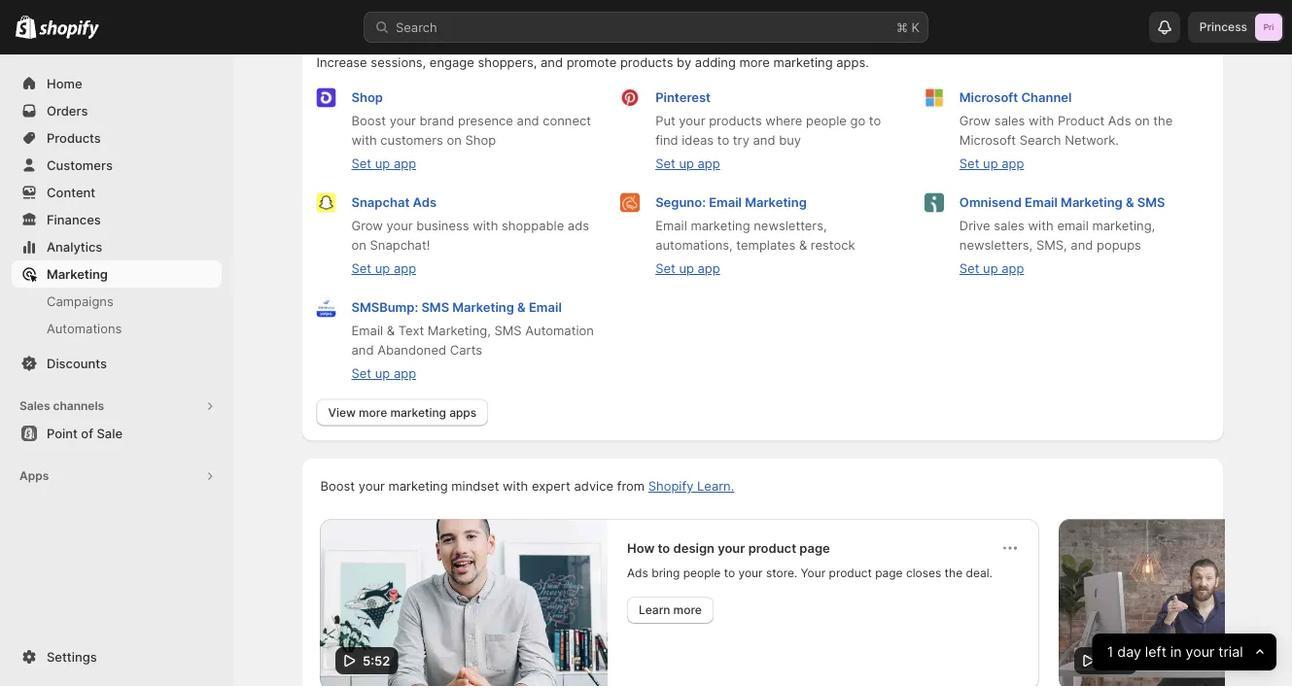 Task type: vqa. For each thing, say whether or not it's contained in the screenshot.
My Store icon
no



Task type: describe. For each thing, give the bounding box(es) containing it.
on inside snapchat ads grow your business with shoppable ads on snapchat! set up app
[[352, 238, 367, 253]]

0 horizontal spatial search
[[396, 19, 437, 35]]

marketing for omnisend email marketing & sms drive sales with email marketing, newsletters, sms, and popups set up app
[[1061, 195, 1123, 211]]

advice
[[574, 480, 614, 495]]

your
[[801, 567, 826, 581]]

omnisend email marketing & sms link
[[960, 195, 1166, 211]]

content link
[[12, 179, 222, 206]]

marketing left mindset
[[388, 480, 448, 495]]

snapchat
[[352, 195, 410, 211]]

omnisend
[[960, 195, 1022, 211]]

apps button
[[12, 463, 222, 490]]

0 horizontal spatial product
[[749, 541, 797, 556]]

marketing down "abandoned"
[[390, 406, 446, 420]]

to right how
[[658, 541, 671, 556]]

0 vertical spatial apps
[[382, 28, 412, 43]]

content
[[47, 185, 95, 200]]

smsbump:
[[352, 301, 418, 316]]

and inside omnisend email marketing & sms drive sales with email marketing, newsletters, sms, and popups set up app
[[1071, 238, 1094, 253]]

2 microsoft from the top
[[960, 133, 1016, 148]]

sms,
[[1037, 238, 1068, 253]]

mindset
[[452, 480, 499, 495]]

smsbump: sms marketing & email link
[[352, 301, 562, 316]]

0 horizontal spatial products
[[620, 55, 674, 71]]

your right the design
[[718, 541, 746, 556]]

how to design your product page
[[628, 541, 831, 556]]

and inside pinterest put your products where people go to find ideas to try and buy set up app
[[753, 133, 776, 148]]

deal.
[[967, 567, 993, 581]]

store.
[[767, 567, 798, 581]]

email
[[1058, 219, 1089, 234]]

sessions,
[[371, 55, 426, 71]]

drive
[[960, 219, 991, 234]]

k
[[912, 19, 920, 35]]

to right go
[[869, 114, 881, 129]]

2 vertical spatial ads
[[628, 567, 649, 581]]

⌘ k
[[897, 19, 920, 35]]

set inside seguno: email marketing email marketing newsletters, automations, templates & restock set up app
[[656, 262, 676, 277]]

0 horizontal spatial page
[[800, 541, 831, 556]]

up inside microsoft channel grow sales with product ads on the microsoft search network. set up app
[[983, 157, 998, 172]]

view
[[328, 406, 356, 420]]

set inside smsbump: sms marketing & email email & text marketing, sms automation and abandoned carts set up app
[[352, 367, 372, 382]]

and left 'promote'
[[541, 55, 563, 71]]

analytics
[[47, 239, 102, 254]]

home link
[[12, 70, 222, 97]]

pinterest link
[[656, 90, 711, 106]]

1 horizontal spatial product
[[830, 567, 873, 581]]

marketing,
[[1093, 219, 1156, 234]]

customers link
[[12, 152, 222, 179]]

sales inside microsoft channel grow sales with product ads on the microsoft search network. set up app
[[995, 114, 1026, 129]]

marketing left "apps."
[[774, 55, 833, 71]]

1 vertical spatial the
[[945, 567, 964, 581]]

marketing for seguno: email marketing email marketing newsletters, automations, templates & restock set up app
[[745, 195, 807, 211]]

1 day left in your trial
[[1108, 644, 1244, 661]]

view more marketing apps link
[[317, 400, 488, 427]]

analytics link
[[12, 233, 222, 261]]

marketing down analytics
[[47, 266, 108, 282]]

marketing link
[[12, 261, 222, 288]]

of
[[81, 426, 93, 441]]

automations link
[[12, 315, 222, 342]]

products link
[[12, 124, 222, 152]]

in
[[1171, 644, 1182, 661]]

marketing up "increase"
[[317, 28, 378, 43]]

boost your marketing mindset with expert advice from shopify learn.
[[320, 480, 735, 495]]

finances
[[47, 212, 101, 227]]

settings link
[[12, 644, 222, 671]]

marketing apps
[[317, 28, 412, 43]]

seguno:
[[656, 195, 706, 211]]

set up app link for seguno: email marketing email marketing newsletters, automations, templates & restock set up app
[[656, 262, 720, 277]]

app inside 'shop boost your brand presence and connect with customers on shop set up app'
[[394, 157, 416, 172]]

popups
[[1097, 238, 1142, 253]]

2:42
[[1102, 654, 1130, 669]]

up inside omnisend email marketing & sms drive sales with email marketing, newsletters, sms, and popups set up app
[[983, 262, 998, 277]]

1 horizontal spatial page
[[876, 567, 904, 581]]

email up automation
[[529, 301, 562, 316]]

& left text
[[387, 324, 395, 339]]

products inside pinterest put your products where people go to find ideas to try and buy set up app
[[709, 114, 762, 129]]

engage
[[430, 55, 474, 71]]

apps.
[[837, 55, 869, 71]]

microsoft channel link
[[960, 90, 1072, 106]]

learn.
[[697, 480, 735, 495]]

shop boost your brand presence and connect with customers on shop set up app
[[352, 90, 591, 172]]

day
[[1118, 644, 1142, 661]]

set inside 'shop boost your brand presence and connect with customers on shop set up app'
[[352, 157, 372, 172]]

products
[[47, 130, 101, 145]]

channel
[[1022, 90, 1072, 106]]

1 vertical spatial boost
[[320, 480, 355, 495]]

learn more
[[639, 604, 703, 618]]

microsoft channel grow sales with product ads on the microsoft search network. set up app
[[960, 90, 1173, 172]]

up inside seguno: email marketing email marketing newsletters, automations, templates & restock set up app
[[679, 262, 694, 277]]

newsletters, inside seguno: email marketing email marketing newsletters, automations, templates & restock set up app
[[754, 219, 827, 234]]

where
[[766, 114, 803, 129]]

design
[[674, 541, 715, 556]]

set up app link for pinterest put your products where people go to find ideas to try and buy set up app
[[656, 157, 720, 172]]

the inside microsoft channel grow sales with product ads on the microsoft search network. set up app
[[1154, 114, 1173, 129]]

sales inside omnisend email marketing & sms drive sales with email marketing, newsletters, sms, and popups set up app
[[994, 219, 1025, 234]]

brand
[[420, 114, 455, 129]]

buy
[[779, 133, 801, 148]]

abandoned
[[378, 343, 446, 358]]

increase sessions, engage shoppers, and promote products by adding more marketing apps.
[[317, 55, 869, 71]]

snapchat ads link
[[352, 195, 437, 211]]

⌘
[[897, 19, 908, 35]]

shopify
[[648, 480, 694, 495]]

campaigns link
[[12, 288, 222, 315]]

with left expert in the left of the page
[[503, 480, 528, 495]]

automation
[[526, 324, 594, 339]]

on inside 'shop boost your brand presence and connect with customers on shop set up app'
[[447, 133, 462, 148]]

put
[[656, 114, 676, 129]]

your inside pinterest put your products where people go to find ideas to try and buy set up app
[[679, 114, 706, 129]]

campaigns
[[47, 294, 114, 309]]

to down how to design your product page
[[725, 567, 736, 581]]

shopify image
[[16, 15, 36, 39]]

2:42 button
[[1060, 519, 1293, 687]]

from
[[617, 480, 645, 495]]

snapchat!
[[370, 238, 430, 253]]

set up app link for omnisend email marketing & sms drive sales with email marketing, newsletters, sms, and popups set up app
[[960, 262, 1025, 277]]

grow for microsoft
[[960, 114, 991, 129]]

shopify image
[[39, 20, 99, 39]]

more for view more marketing apps
[[359, 406, 387, 420]]

pinterest put your products where people go to find ideas to try and buy set up app
[[656, 90, 881, 172]]



Task type: locate. For each thing, give the bounding box(es) containing it.
with inside snapchat ads grow your business with shoppable ads on snapchat! set up app
[[473, 219, 498, 234]]

1 vertical spatial search
[[1020, 133, 1062, 148]]

email right "seguno:"
[[709, 195, 742, 211]]

0 vertical spatial sms
[[1138, 195, 1166, 211]]

the left deal.
[[945, 567, 964, 581]]

1 horizontal spatial products
[[709, 114, 762, 129]]

customers
[[47, 158, 113, 173]]

app inside smsbump: sms marketing & email email & text marketing, sms automation and abandoned carts set up app
[[394, 367, 416, 382]]

increase
[[317, 55, 367, 71]]

point of sale link
[[12, 420, 222, 447]]

set inside omnisend email marketing & sms drive sales with email marketing, newsletters, sms, and popups set up app
[[960, 262, 980, 277]]

0 horizontal spatial more
[[359, 406, 387, 420]]

up inside 'shop boost your brand presence and connect with customers on shop set up app'
[[375, 157, 390, 172]]

1 vertical spatial page
[[876, 567, 904, 581]]

newsletters,
[[754, 219, 827, 234], [960, 238, 1033, 253]]

more
[[740, 55, 770, 71], [359, 406, 387, 420], [674, 604, 703, 618]]

email
[[709, 195, 742, 211], [1025, 195, 1058, 211], [656, 219, 687, 234], [529, 301, 562, 316], [352, 324, 383, 339]]

1 horizontal spatial sms
[[495, 324, 522, 339]]

set inside pinterest put your products where people go to find ideas to try and buy set up app
[[656, 157, 676, 172]]

1 vertical spatial more
[[359, 406, 387, 420]]

shoppable
[[502, 219, 564, 234]]

& inside seguno: email marketing email marketing newsletters, automations, templates & restock set up app
[[799, 238, 807, 253]]

app inside seguno: email marketing email marketing newsletters, automations, templates & restock set up app
[[698, 262, 720, 277]]

& left restock
[[799, 238, 807, 253]]

search inside microsoft channel grow sales with product ads on the microsoft search network. set up app
[[1020, 133, 1062, 148]]

newsletters, down drive
[[960, 238, 1033, 253]]

customers
[[381, 133, 443, 148]]

ads inside snapchat ads grow your business with shoppable ads on snapchat! set up app
[[413, 195, 437, 211]]

marketing up the marketing,
[[453, 301, 514, 316]]

people left go
[[806, 114, 847, 129]]

up inside smsbump: sms marketing & email email & text marketing, sms automation and abandoned carts set up app
[[375, 367, 390, 382]]

set inside snapchat ads grow your business with shoppable ads on snapchat! set up app
[[352, 262, 372, 277]]

2 vertical spatial more
[[674, 604, 703, 618]]

app down customers
[[394, 157, 416, 172]]

on left 'snapchat!'
[[352, 238, 367, 253]]

grow
[[960, 114, 991, 129], [352, 219, 383, 234]]

sales down microsoft channel link
[[995, 114, 1026, 129]]

more right learn
[[674, 604, 703, 618]]

shop down 'presence'
[[465, 133, 496, 148]]

on right product
[[1135, 114, 1150, 129]]

marketing,
[[428, 324, 491, 339]]

0 vertical spatial search
[[396, 19, 437, 35]]

sales down "omnisend"
[[994, 219, 1025, 234]]

your right in
[[1186, 644, 1215, 661]]

apps
[[382, 28, 412, 43], [449, 406, 477, 420]]

2 vertical spatial on
[[352, 238, 367, 253]]

0 horizontal spatial sms
[[422, 301, 449, 316]]

your
[[390, 114, 416, 129], [679, 114, 706, 129], [387, 219, 413, 234], [359, 480, 385, 495], [718, 541, 746, 556], [739, 567, 764, 581], [1186, 644, 1215, 661]]

orders link
[[12, 97, 222, 124]]

app down ideas at the right top of page
[[698, 157, 720, 172]]

set up app link up "omnisend"
[[960, 157, 1025, 172]]

1 microsoft from the top
[[960, 90, 1018, 106]]

more for learn more
[[674, 604, 703, 618]]

page up your
[[800, 541, 831, 556]]

app inside snapchat ads grow your business with shoppable ads on snapchat! set up app
[[394, 262, 416, 277]]

set up app link for snapchat ads grow your business with shoppable ads on snapchat! set up app
[[352, 262, 416, 277]]

product right your
[[830, 567, 873, 581]]

0 horizontal spatial grow
[[352, 219, 383, 234]]

princess
[[1200, 20, 1248, 34]]

app down 'snapchat!'
[[394, 262, 416, 277]]

with inside 'shop boost your brand presence and connect with customers on shop set up app'
[[352, 133, 377, 148]]

set down automations,
[[656, 262, 676, 277]]

0 vertical spatial newsletters,
[[754, 219, 827, 234]]

set up app link down customers
[[352, 157, 416, 172]]

email down the smsbump:
[[352, 324, 383, 339]]

5:52
[[363, 654, 391, 669]]

page
[[800, 541, 831, 556], [876, 567, 904, 581]]

up down ideas at the right top of page
[[679, 157, 694, 172]]

templates
[[737, 238, 796, 253]]

sms up the marketing,
[[422, 301, 449, 316]]

people down the design
[[684, 567, 721, 581]]

trial
[[1219, 644, 1244, 661]]

1 vertical spatial shop
[[465, 133, 496, 148]]

set up "view" at the left of the page
[[352, 367, 372, 382]]

email down "seguno:"
[[656, 219, 687, 234]]

more right adding
[[740, 55, 770, 71]]

grow inside snapchat ads grow your business with shoppable ads on snapchat! set up app
[[352, 219, 383, 234]]

boost
[[352, 114, 386, 129], [320, 480, 355, 495]]

your inside 'shop boost your brand presence and connect with customers on shop set up app'
[[390, 114, 416, 129]]

shop link
[[352, 90, 383, 106]]

restock
[[811, 238, 856, 253]]

and down the smsbump:
[[352, 343, 374, 358]]

boost down "view" at the left of the page
[[320, 480, 355, 495]]

learn more link
[[628, 597, 714, 624]]

1 vertical spatial sales
[[994, 219, 1025, 234]]

up down automations,
[[679, 262, 694, 277]]

up inside pinterest put your products where people go to find ideas to try and buy set up app
[[679, 157, 694, 172]]

email inside omnisend email marketing & sms drive sales with email marketing, newsletters, sms, and popups set up app
[[1025, 195, 1058, 211]]

the
[[1154, 114, 1173, 129], [945, 567, 964, 581]]

app down automations,
[[698, 262, 720, 277]]

2 horizontal spatial on
[[1135, 114, 1150, 129]]

0 horizontal spatial newsletters,
[[754, 219, 827, 234]]

settings
[[47, 650, 97, 665]]

your down view more marketing apps link
[[359, 480, 385, 495]]

on
[[1135, 114, 1150, 129], [447, 133, 462, 148], [352, 238, 367, 253]]

presence
[[458, 114, 513, 129]]

carts
[[450, 343, 483, 358]]

1 horizontal spatial shop
[[465, 133, 496, 148]]

set up "omnisend"
[[960, 157, 980, 172]]

sales channels
[[19, 399, 104, 413]]

ads inside microsoft channel grow sales with product ads on the microsoft search network. set up app
[[1109, 114, 1132, 129]]

0 vertical spatial more
[[740, 55, 770, 71]]

2 horizontal spatial ads
[[1109, 114, 1132, 129]]

1 day left in your trial button
[[1093, 634, 1277, 671]]

marketing inside smsbump: sms marketing & email email & text marketing, sms automation and abandoned carts set up app
[[453, 301, 514, 316]]

0 vertical spatial on
[[1135, 114, 1150, 129]]

product up store.
[[749, 541, 797, 556]]

1 vertical spatial microsoft
[[960, 133, 1016, 148]]

to left try
[[718, 133, 730, 148]]

ads
[[568, 219, 589, 234]]

apps down 'carts'
[[449, 406, 477, 420]]

boost inside 'shop boost your brand presence and connect with customers on shop set up app'
[[352, 114, 386, 129]]

your left store.
[[739, 567, 764, 581]]

0 vertical spatial microsoft
[[960, 90, 1018, 106]]

1 vertical spatial people
[[684, 567, 721, 581]]

0 horizontal spatial on
[[352, 238, 367, 253]]

shop down "increase"
[[352, 90, 383, 106]]

1 horizontal spatial ads
[[628, 567, 649, 581]]

2 horizontal spatial more
[[740, 55, 770, 71]]

discounts
[[47, 356, 107, 371]]

princess image
[[1256, 14, 1283, 41]]

& up marketing,
[[1126, 195, 1135, 211]]

app down "omnisend"
[[1002, 262, 1025, 277]]

discounts link
[[12, 350, 222, 377]]

ads down how
[[628, 567, 649, 581]]

0 vertical spatial sales
[[995, 114, 1026, 129]]

to
[[869, 114, 881, 129], [718, 133, 730, 148], [658, 541, 671, 556], [725, 567, 736, 581]]

set down the find
[[656, 157, 676, 172]]

apps up sessions,
[[382, 28, 412, 43]]

point
[[47, 426, 78, 441]]

0 vertical spatial people
[[806, 114, 847, 129]]

with down "shop" link
[[352, 133, 377, 148]]

1 horizontal spatial apps
[[449, 406, 477, 420]]

0 horizontal spatial people
[[684, 567, 721, 581]]

1 vertical spatial sms
[[422, 301, 449, 316]]

set up app link for smsbump: sms marketing & email email & text marketing, sms automation and abandoned carts set up app
[[352, 367, 416, 382]]

left
[[1146, 644, 1167, 661]]

set up app link down 'snapchat!'
[[352, 262, 416, 277]]

home
[[47, 76, 82, 91]]

1 sales from the top
[[995, 114, 1026, 129]]

on down brand
[[447, 133, 462, 148]]

how
[[628, 541, 655, 556]]

1 vertical spatial apps
[[449, 406, 477, 420]]

your inside snapchat ads grow your business with shoppable ads on snapchat! set up app
[[387, 219, 413, 234]]

page left "closes"
[[876, 567, 904, 581]]

app up "omnisend"
[[1002, 157, 1025, 172]]

people inside pinterest put your products where people go to find ideas to try and buy set up app
[[806, 114, 847, 129]]

&
[[1126, 195, 1135, 211], [799, 238, 807, 253], [518, 301, 526, 316], [387, 324, 395, 339]]

app down "abandoned"
[[394, 367, 416, 382]]

sms up marketing,
[[1138, 195, 1166, 211]]

and right try
[[753, 133, 776, 148]]

sms right the marketing,
[[495, 324, 522, 339]]

ads bring people to your store. your product page closes the deal.
[[628, 567, 993, 581]]

ideas
[[682, 133, 714, 148]]

your inside dropdown button
[[1186, 644, 1215, 661]]

grow for snapchat!
[[352, 219, 383, 234]]

your up 'snapchat!'
[[387, 219, 413, 234]]

0 vertical spatial products
[[620, 55, 674, 71]]

network.
[[1065, 133, 1119, 148]]

0 vertical spatial ads
[[1109, 114, 1132, 129]]

1 vertical spatial ads
[[413, 195, 437, 211]]

marketing up email
[[1061, 195, 1123, 211]]

0 horizontal spatial ads
[[413, 195, 437, 211]]

grow down microsoft channel link
[[960, 114, 991, 129]]

seguno: email marketing link
[[656, 195, 807, 211]]

go
[[851, 114, 866, 129]]

1 vertical spatial grow
[[352, 219, 383, 234]]

1 vertical spatial on
[[447, 133, 462, 148]]

snapchat ads grow your business with shoppable ads on snapchat! set up app
[[352, 195, 589, 277]]

1 horizontal spatial on
[[447, 133, 462, 148]]

0 vertical spatial the
[[1154, 114, 1173, 129]]

search down channel in the right of the page
[[1020, 133, 1062, 148]]

0 horizontal spatial shop
[[352, 90, 383, 106]]

grow inside microsoft channel grow sales with product ads on the microsoft search network. set up app
[[960, 114, 991, 129]]

your up ideas at the right top of page
[[679, 114, 706, 129]]

app inside omnisend email marketing & sms drive sales with email marketing, newsletters, sms, and popups set up app
[[1002, 262, 1025, 277]]

omnisend email marketing & sms drive sales with email marketing, newsletters, sms, and popups set up app
[[960, 195, 1166, 277]]

set down 'snapchat!'
[[352, 262, 372, 277]]

marketing inside omnisend email marketing & sms drive sales with email marketing, newsletters, sms, and popups set up app
[[1061, 195, 1123, 211]]

adding
[[695, 55, 736, 71]]

1 horizontal spatial search
[[1020, 133, 1062, 148]]

with inside microsoft channel grow sales with product ads on the microsoft search network. set up app
[[1029, 114, 1055, 129]]

1 horizontal spatial people
[[806, 114, 847, 129]]

marketing inside seguno: email marketing email marketing newsletters, automations, templates & restock set up app
[[745, 195, 807, 211]]

products left by at right top
[[620, 55, 674, 71]]

0 vertical spatial product
[[749, 541, 797, 556]]

try
[[733, 133, 750, 148]]

up down "abandoned"
[[375, 367, 390, 382]]

and left connect
[[517, 114, 539, 129]]

0 horizontal spatial apps
[[382, 28, 412, 43]]

with down channel in the right of the page
[[1029, 114, 1055, 129]]

shopify learn. link
[[648, 480, 735, 495]]

products up try
[[709, 114, 762, 129]]

set inside microsoft channel grow sales with product ads on the microsoft search network. set up app
[[960, 157, 980, 172]]

1 horizontal spatial grow
[[960, 114, 991, 129]]

1 horizontal spatial the
[[1154, 114, 1173, 129]]

orders
[[47, 103, 88, 118]]

product
[[1058, 114, 1105, 129]]

shop
[[352, 90, 383, 106], [465, 133, 496, 148]]

ads
[[1109, 114, 1132, 129], [413, 195, 437, 211], [628, 567, 649, 581]]

set up snapchat
[[352, 157, 372, 172]]

marketing inside seguno: email marketing email marketing newsletters, automations, templates & restock set up app
[[691, 219, 750, 234]]

up down customers
[[375, 157, 390, 172]]

your up customers
[[390, 114, 416, 129]]

automations
[[47, 321, 122, 336]]

marketing for smsbump: sms marketing & email email & text marketing, sms automation and abandoned carts set up app
[[453, 301, 514, 316]]

5:52 button
[[320, 519, 608, 687]]

0 horizontal spatial the
[[945, 567, 964, 581]]

2 vertical spatial sms
[[495, 324, 522, 339]]

on inside microsoft channel grow sales with product ads on the microsoft search network. set up app
[[1135, 114, 1150, 129]]

find
[[656, 133, 679, 148]]

point of sale button
[[0, 420, 233, 447]]

app inside pinterest put your products where people go to find ideas to try and buy set up app
[[698, 157, 720, 172]]

set up app link for shop boost your brand presence and connect with customers on shop set up app
[[352, 157, 416, 172]]

closes
[[907, 567, 942, 581]]

1 horizontal spatial newsletters,
[[960, 238, 1033, 253]]

0 vertical spatial shop
[[352, 90, 383, 106]]

sale
[[97, 426, 123, 441]]

more right "view" at the left of the page
[[359, 406, 387, 420]]

with right 'business'
[[473, 219, 498, 234]]

marketing up templates
[[745, 195, 807, 211]]

ads up network.
[[1109, 114, 1132, 129]]

0 vertical spatial page
[[800, 541, 831, 556]]

sms inside omnisend email marketing & sms drive sales with email marketing, newsletters, sms, and popups set up app
[[1138, 195, 1166, 211]]

1 horizontal spatial more
[[674, 604, 703, 618]]

app
[[394, 157, 416, 172], [698, 157, 720, 172], [1002, 157, 1025, 172], [394, 262, 416, 277], [698, 262, 720, 277], [1002, 262, 1025, 277], [394, 367, 416, 382]]

0 vertical spatial grow
[[960, 114, 991, 129]]

app inside microsoft channel grow sales with product ads on the microsoft search network. set up app
[[1002, 157, 1025, 172]]

& inside omnisend email marketing & sms drive sales with email marketing, newsletters, sms, and popups set up app
[[1126, 195, 1135, 211]]

boost down "shop" link
[[352, 114, 386, 129]]

with inside omnisend email marketing & sms drive sales with email marketing, newsletters, sms, and popups set up app
[[1029, 219, 1054, 234]]

0 vertical spatial boost
[[352, 114, 386, 129]]

1 vertical spatial products
[[709, 114, 762, 129]]

1 vertical spatial product
[[830, 567, 873, 581]]

learn
[[639, 604, 671, 618]]

set up app link for microsoft channel grow sales with product ads on the microsoft search network. set up app
[[960, 157, 1025, 172]]

ads up 'business'
[[413, 195, 437, 211]]

2 sales from the top
[[994, 219, 1025, 234]]

sales
[[995, 114, 1026, 129], [994, 219, 1025, 234]]

and inside smsbump: sms marketing & email email & text marketing, sms automation and abandoned carts set up app
[[352, 343, 374, 358]]

search up sessions,
[[396, 19, 437, 35]]

expert
[[532, 480, 571, 495]]

and inside 'shop boost your brand presence and connect with customers on shop set up app'
[[517, 114, 539, 129]]

products
[[620, 55, 674, 71], [709, 114, 762, 129]]

set up app link down ideas at the right top of page
[[656, 157, 720, 172]]

set down drive
[[960, 262, 980, 277]]

newsletters, inside omnisend email marketing & sms drive sales with email marketing, newsletters, sms, and popups set up app
[[960, 238, 1033, 253]]

marketing down seguno: email marketing link
[[691, 219, 750, 234]]

with
[[1029, 114, 1055, 129], [352, 133, 377, 148], [473, 219, 498, 234], [1029, 219, 1054, 234], [503, 480, 528, 495]]

up down drive
[[983, 262, 998, 277]]

by
[[677, 55, 692, 71]]

promote
[[567, 55, 617, 71]]

microsoft down microsoft channel link
[[960, 133, 1016, 148]]

email up email
[[1025, 195, 1058, 211]]

bring
[[652, 567, 681, 581]]

people
[[806, 114, 847, 129], [684, 567, 721, 581]]

1 vertical spatial newsletters,
[[960, 238, 1033, 253]]

up inside snapchat ads grow your business with shoppable ads on snapchat! set up app
[[375, 262, 390, 277]]

the right product
[[1154, 114, 1173, 129]]

grow down snapchat
[[352, 219, 383, 234]]

set up app link down automations,
[[656, 262, 720, 277]]

search
[[396, 19, 437, 35], [1020, 133, 1062, 148]]

and down email
[[1071, 238, 1094, 253]]

microsoft left channel in the right of the page
[[960, 90, 1018, 106]]

newsletters, up templates
[[754, 219, 827, 234]]

sales channels button
[[12, 393, 222, 420]]

& up automation
[[518, 301, 526, 316]]

microsoft
[[960, 90, 1018, 106], [960, 133, 1016, 148]]

2 horizontal spatial sms
[[1138, 195, 1166, 211]]

up down 'snapchat!'
[[375, 262, 390, 277]]

with up sms,
[[1029, 219, 1054, 234]]

apps
[[19, 469, 49, 483]]



